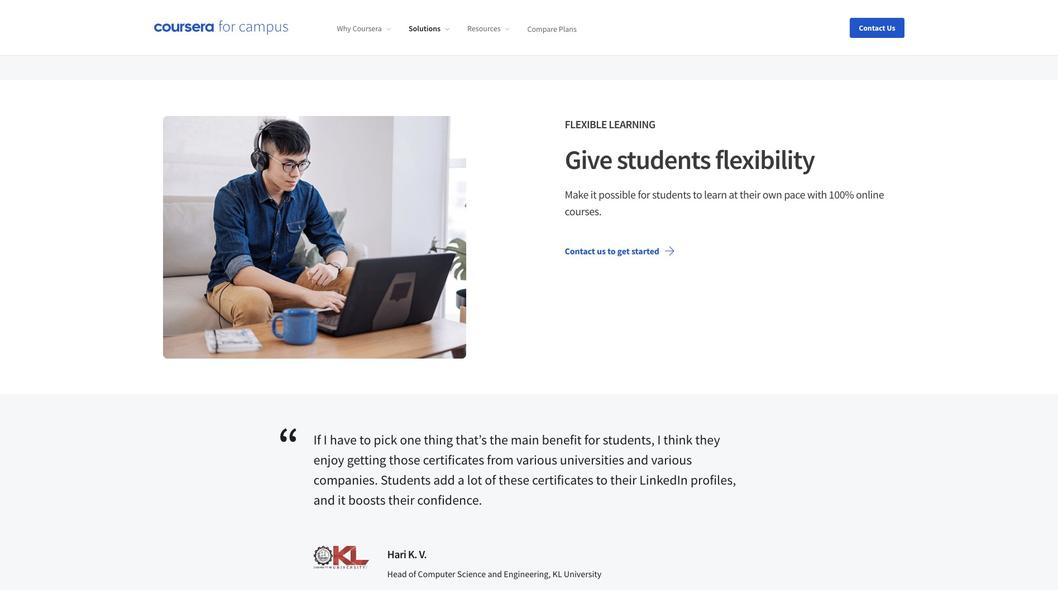 Task type: vqa. For each thing, say whether or not it's contained in the screenshot.
"Page Navigation" NAVIGATION
no



Task type: describe. For each thing, give the bounding box(es) containing it.
resources
[[467, 24, 501, 34]]

why coursera
[[337, 24, 382, 34]]

think
[[664, 432, 693, 449]]

1 various from the left
[[516, 452, 557, 469]]

companies.
[[314, 472, 378, 489]]

intuit logo image
[[449, 11, 472, 34]]

make it possible for students to learn at their own pace with 100% online courses.
[[565, 188, 884, 218]]

0 vertical spatial students
[[617, 143, 711, 177]]

0 horizontal spatial and
[[314, 492, 335, 509]]

head of computer science and engineering, kl university
[[387, 569, 602, 580]]

1 i from the left
[[324, 432, 327, 449]]

the
[[490, 432, 508, 449]]

1 horizontal spatial and
[[488, 569, 502, 580]]

contact for contact us
[[859, 23, 885, 33]]

google leader logo image
[[165, 0, 187, 20]]

add
[[433, 472, 455, 489]]

thing
[[424, 432, 453, 449]]

us
[[887, 23, 895, 33]]

boosts
[[348, 492, 386, 509]]

to inside contact us to get started link
[[608, 246, 616, 257]]

hari
[[387, 548, 406, 562]]

they
[[695, 432, 720, 449]]

main
[[511, 432, 539, 449]]

100%
[[829, 188, 854, 202]]

give students flexibility
[[565, 143, 815, 177]]

0 horizontal spatial certificates
[[423, 452, 484, 469]]

online
[[856, 188, 884, 202]]

possible
[[599, 188, 636, 202]]

if
[[314, 432, 321, 449]]

contact us
[[859, 23, 895, 33]]

those
[[389, 452, 420, 469]]

to inside make it possible for students to learn at their own pace with 100% online courses.
[[693, 188, 702, 202]]

us
[[597, 246, 606, 257]]

contact us to get started link
[[556, 238, 684, 265]]

flexible
[[565, 117, 607, 131]]

pace
[[784, 188, 805, 202]]

2 i from the left
[[657, 432, 661, 449]]

kl
[[553, 569, 562, 580]]

confidence.
[[417, 492, 482, 509]]

one
[[400, 432, 421, 449]]

coursera for campus image
[[154, 20, 288, 35]]

own
[[763, 188, 782, 202]]

compare plans
[[527, 24, 577, 34]]

lot
[[467, 472, 482, 489]]

their inside make it possible for students to learn at their own pace with 100% online courses.
[[740, 188, 761, 202]]

professional certs flexibility image
[[163, 116, 466, 359]]

flexible learning
[[565, 117, 655, 131]]

at
[[729, 188, 738, 202]]

engineering,
[[504, 569, 551, 580]]

it inside make it possible for students to learn at their own pace with 100% online courses.
[[591, 188, 597, 202]]



Task type: locate. For each thing, give the bounding box(es) containing it.
give
[[565, 143, 612, 177]]

students down "give students flexibility"
[[652, 188, 691, 202]]

from
[[487, 452, 514, 469]]

these
[[499, 472, 529, 489]]

0 vertical spatial contact
[[859, 23, 885, 33]]

0 vertical spatial their
[[740, 188, 761, 202]]

their right 'at'
[[740, 188, 761, 202]]

to
[[693, 188, 702, 202], [608, 246, 616, 257], [359, 432, 371, 449], [596, 472, 608, 489]]

it inside if i have to pick one thing that's the main benefit for students, i think they enjoy getting those certificates from various universities and various companies. students add a lot of these certificates to their linkedin profiles, and it boosts their confidence.
[[338, 492, 346, 509]]

started
[[632, 246, 659, 257]]

why coursera link
[[337, 24, 391, 34]]

2 horizontal spatial and
[[627, 452, 649, 469]]

1 vertical spatial it
[[338, 492, 346, 509]]

to right us on the top right
[[608, 246, 616, 257]]

with
[[807, 188, 827, 202]]

plans
[[559, 24, 577, 34]]

profiles,
[[691, 472, 736, 489]]

and
[[627, 452, 649, 469], [314, 492, 335, 509], [488, 569, 502, 580]]

1 vertical spatial and
[[314, 492, 335, 509]]

getting
[[347, 452, 386, 469]]

and down "students," on the bottom
[[627, 452, 649, 469]]

pick
[[374, 432, 397, 449]]

1 vertical spatial students
[[652, 188, 691, 202]]

contact inside button
[[859, 23, 885, 33]]

1 vertical spatial of
[[409, 569, 416, 580]]

0 vertical spatial for
[[638, 188, 650, 202]]

various down think
[[651, 452, 692, 469]]

hari k. v.
[[387, 548, 427, 562]]

universities
[[560, 452, 624, 469]]

compare plans link
[[527, 24, 577, 34]]

have
[[330, 432, 357, 449]]

0 horizontal spatial it
[[338, 492, 346, 509]]

of
[[485, 472, 496, 489], [409, 569, 416, 580]]

contact left us
[[859, 23, 885, 33]]

and down companies.
[[314, 492, 335, 509]]

i right if
[[324, 432, 327, 449]]

to up getting
[[359, 432, 371, 449]]

for right possible
[[638, 188, 650, 202]]

it
[[591, 188, 597, 202], [338, 492, 346, 509]]

flexibility
[[715, 143, 815, 177]]

2 horizontal spatial their
[[740, 188, 761, 202]]

0 horizontal spatial their
[[388, 492, 415, 509]]

university
[[564, 569, 602, 580]]

make
[[565, 188, 589, 202]]

their down students
[[388, 492, 415, 509]]

get
[[617, 246, 630, 257]]

kl university logo image
[[314, 547, 369, 569]]

1 vertical spatial for
[[584, 432, 600, 449]]

contact us button
[[850, 18, 904, 38]]

for up universities
[[584, 432, 600, 449]]

various
[[516, 452, 557, 469], [651, 452, 692, 469]]

of inside if i have to pick one thing that's the main benefit for students, i think they enjoy getting those certificates from various universities and various companies. students add a lot of these certificates to their linkedin profiles, and it boosts their confidence.
[[485, 472, 496, 489]]

0 horizontal spatial contact
[[565, 246, 595, 257]]

1 vertical spatial their
[[610, 472, 637, 489]]

certificates down universities
[[532, 472, 593, 489]]

students
[[617, 143, 711, 177], [652, 188, 691, 202]]

learning
[[609, 117, 655, 131]]

v.
[[419, 548, 427, 562]]

learn
[[704, 188, 727, 202]]

i
[[324, 432, 327, 449], [657, 432, 661, 449]]

1 horizontal spatial contact
[[859, 23, 885, 33]]

2 vertical spatial and
[[488, 569, 502, 580]]

it right make
[[591, 188, 597, 202]]

1 horizontal spatial certificates
[[532, 472, 593, 489]]

0 horizontal spatial various
[[516, 452, 557, 469]]

to left learn
[[693, 188, 702, 202]]

tab panel
[[163, 0, 895, 45]]

contact for contact us to get started
[[565, 246, 595, 257]]

1 horizontal spatial various
[[651, 452, 692, 469]]

for inside make it possible for students to learn at their own pace with 100% online courses.
[[638, 188, 650, 202]]

1 horizontal spatial their
[[610, 472, 637, 489]]

0 horizontal spatial i
[[324, 432, 327, 449]]

contact left us on the top right
[[565, 246, 595, 257]]

0 vertical spatial it
[[591, 188, 597, 202]]

their down universities
[[610, 472, 637, 489]]

0 vertical spatial of
[[485, 472, 496, 489]]

2 vertical spatial their
[[388, 492, 415, 509]]

courses.
[[565, 204, 602, 218]]

why
[[337, 24, 351, 34]]

1 horizontal spatial it
[[591, 188, 597, 202]]

computer
[[418, 569, 456, 580]]

resources link
[[467, 24, 510, 34]]

their
[[740, 188, 761, 202], [610, 472, 637, 489], [388, 492, 415, 509]]

linkedin
[[640, 472, 688, 489]]

solutions
[[409, 24, 441, 34]]

benefit
[[542, 432, 582, 449]]

2 various from the left
[[651, 452, 692, 469]]

1 horizontal spatial for
[[638, 188, 650, 202]]

for inside if i have to pick one thing that's the main benefit for students, i think they enjoy getting those certificates from various universities and various companies. students add a lot of these certificates to their linkedin profiles, and it boosts their confidence.
[[584, 432, 600, 449]]

0 horizontal spatial of
[[409, 569, 416, 580]]

and right science
[[488, 569, 502, 580]]

that's
[[456, 432, 487, 449]]

students,
[[603, 432, 655, 449]]

science
[[457, 569, 486, 580]]

0 vertical spatial and
[[627, 452, 649, 469]]

of right lot at the bottom left
[[485, 472, 496, 489]]

1 horizontal spatial i
[[657, 432, 661, 449]]

i left think
[[657, 432, 661, 449]]

enjoy
[[314, 452, 344, 469]]

1 horizontal spatial of
[[485, 472, 496, 489]]

coursera
[[353, 24, 382, 34]]

it down companies.
[[338, 492, 346, 509]]

a
[[458, 472, 465, 489]]

if i have to pick one thing that's the main benefit for students, i think they enjoy getting those certificates from various universities and various companies. students add a lot of these certificates to their linkedin profiles, and it boosts their confidence.
[[314, 432, 736, 509]]

k.
[[408, 548, 417, 562]]

0 horizontal spatial for
[[584, 432, 600, 449]]

solutions link
[[409, 24, 450, 34]]

compare
[[527, 24, 557, 34]]

students down learning
[[617, 143, 711, 177]]

various down main
[[516, 452, 557, 469]]

contact us to get started
[[565, 246, 659, 257]]

students inside make it possible for students to learn at their own pace with 100% online courses.
[[652, 188, 691, 202]]

1 vertical spatial certificates
[[532, 472, 593, 489]]

0 vertical spatial certificates
[[423, 452, 484, 469]]

1 vertical spatial contact
[[565, 246, 595, 257]]

head
[[387, 569, 407, 580]]

contact
[[859, 23, 885, 33], [565, 246, 595, 257]]

certificates
[[423, 452, 484, 469], [532, 472, 593, 489]]

to down universities
[[596, 472, 608, 489]]

for
[[638, 188, 650, 202], [584, 432, 600, 449]]

certificates up a
[[423, 452, 484, 469]]

of right 'head'
[[409, 569, 416, 580]]

students
[[381, 472, 431, 489]]



